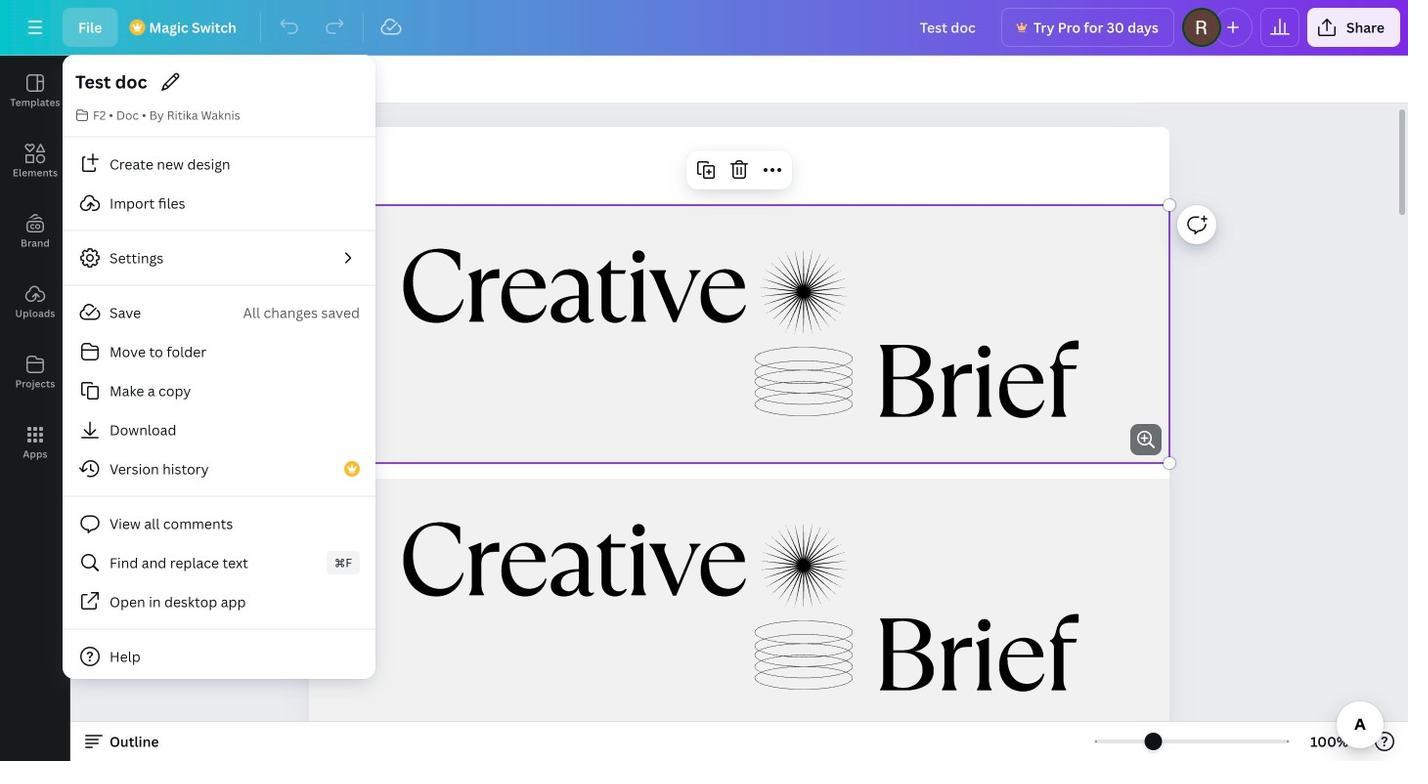 Task type: locate. For each thing, give the bounding box(es) containing it.
None text field
[[309, 127, 1170, 762]]



Task type: vqa. For each thing, say whether or not it's contained in the screenshot.
Side Panel 'tab list'
yes



Task type: describe. For each thing, give the bounding box(es) containing it.
side panel tab list
[[0, 56, 70, 478]]

Design title text field
[[904, 8, 993, 47]]

main menu bar
[[0, 0, 1408, 56]]

Design title text field
[[74, 67, 150, 98]]



